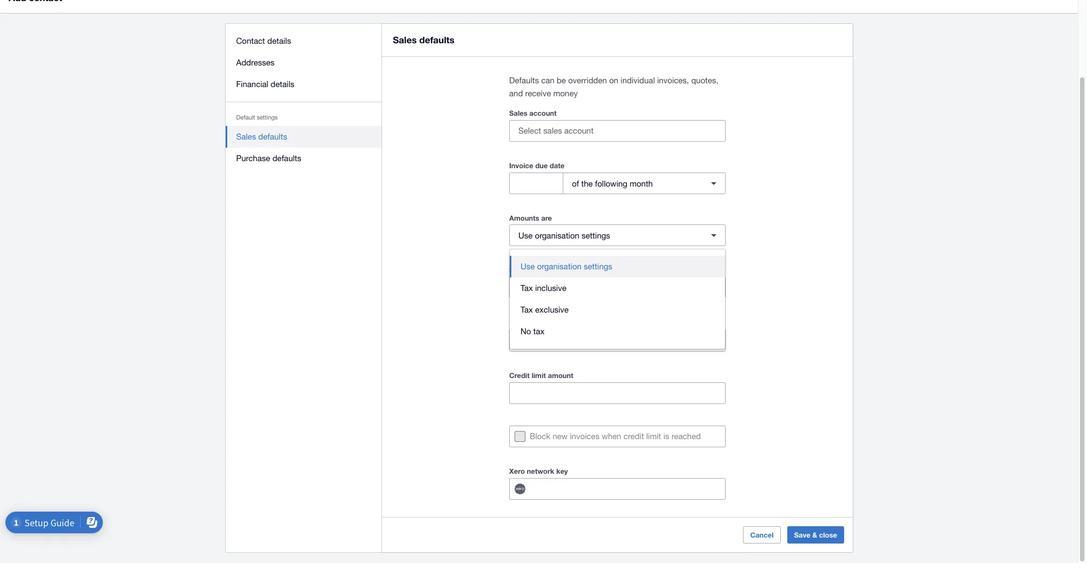 Task type: describe. For each thing, give the bounding box(es) containing it.
following
[[595, 179, 628, 188]]

inclusive
[[535, 284, 567, 293]]

individual
[[621, 76, 655, 85]]

amount
[[548, 371, 574, 380]]

tax for tax exclusive
[[521, 305, 533, 315]]

receive
[[525, 89, 551, 98]]

on
[[610, 76, 619, 85]]

reached
[[672, 432, 701, 441]]

contact
[[237, 36, 266, 45]]

invoice due date group
[[510, 173, 726, 194]]

settings inside menu
[[257, 114, 278, 121]]

xero
[[510, 467, 525, 476]]

xero network key
[[510, 467, 568, 476]]

be
[[557, 76, 566, 85]]

organisation for amounts are
[[535, 231, 580, 240]]

Xero network key field
[[536, 479, 726, 500]]

tax for sales tax
[[530, 266, 540, 275]]

use organisation settings button for amounts are
[[510, 225, 726, 246]]

close
[[820, 531, 838, 540]]

new
[[553, 432, 568, 441]]

sales tax
[[510, 266, 540, 275]]

purchase
[[237, 154, 271, 163]]

default
[[237, 114, 255, 121]]

use for amounts
[[519, 231, 533, 240]]

tax inclusive
[[521, 284, 567, 293]]

network
[[527, 467, 555, 476]]

account
[[530, 109, 557, 117]]

contact details
[[237, 36, 292, 45]]

due
[[536, 161, 548, 170]]

date
[[550, 161, 565, 170]]

defaults can be overridden on individual invoices, quotes, and receive money
[[510, 76, 719, 98]]

invoices
[[570, 432, 600, 441]]

amounts
[[510, 214, 540, 223]]

tax exclusive
[[521, 305, 569, 315]]

the
[[582, 179, 593, 188]]

sales inside button
[[237, 132, 256, 141]]

defaults for sales defaults button at the top left of page
[[259, 132, 288, 141]]

none number field inside invoice due date group
[[510, 173, 563, 194]]

discount
[[510, 318, 540, 327]]

exclusive
[[535, 305, 569, 315]]

addresses button
[[226, 52, 382, 74]]

tax exclusive button
[[510, 299, 726, 321]]

no tax
[[521, 327, 545, 336]]

no
[[521, 327, 531, 336]]

contact details button
[[226, 30, 382, 52]]

and
[[510, 89, 523, 98]]

block new invoices when credit limit is reached
[[530, 432, 701, 441]]

settings for use organisation settings button
[[584, 262, 613, 271]]

quotes,
[[692, 76, 719, 85]]

0 vertical spatial sales defaults
[[393, 34, 455, 45]]

when
[[602, 432, 622, 441]]

credit
[[624, 432, 644, 441]]

Discount number field
[[510, 330, 704, 351]]



Task type: locate. For each thing, give the bounding box(es) containing it.
purchase defaults button
[[226, 148, 382, 169]]

defaults for purchase defaults button
[[273, 154, 302, 163]]

1 horizontal spatial limit
[[647, 432, 662, 441]]

use organisation settings button for sales tax
[[510, 277, 726, 298]]

1 horizontal spatial sales defaults
[[393, 34, 455, 45]]

cancel button
[[744, 527, 781, 544]]

use organisation settings for are
[[519, 231, 611, 240]]

invoices,
[[658, 76, 689, 85]]

0 vertical spatial tax
[[530, 266, 540, 275]]

1 vertical spatial sales defaults
[[237, 132, 288, 141]]

use organisation settings up inclusive
[[521, 262, 613, 271]]

settings up tax inclusive button
[[584, 262, 613, 271]]

tax inside button
[[534, 327, 545, 336]]

Credit limit amount number field
[[510, 383, 726, 404]]

default settings
[[237, 114, 278, 121]]

financial details
[[237, 80, 295, 89]]

0 horizontal spatial limit
[[532, 371, 546, 380]]

None number field
[[510, 173, 563, 194]]

is
[[664, 432, 670, 441]]

0 vertical spatial details
[[268, 36, 292, 45]]

1 tax from the top
[[521, 284, 533, 293]]

use organisation settings button
[[510, 256, 726, 278]]

invoice due date
[[510, 161, 565, 170]]

menu containing contact details
[[226, 24, 382, 176]]

use organisation settings button
[[510, 225, 726, 246], [510, 277, 726, 298]]

limit left is
[[647, 432, 662, 441]]

key
[[557, 467, 568, 476]]

tax
[[530, 266, 540, 275], [534, 327, 545, 336]]

are
[[542, 214, 552, 223]]

details right contact
[[268, 36, 292, 45]]

1 vertical spatial use
[[521, 262, 535, 271]]

tax
[[521, 284, 533, 293], [521, 305, 533, 315]]

save
[[795, 531, 811, 540]]

list box
[[510, 250, 726, 349]]

tax for tax inclusive
[[521, 284, 533, 293]]

1 vertical spatial tax
[[534, 327, 545, 336]]

use organisation settings button up tax exclusive button
[[510, 277, 726, 298]]

credit
[[510, 371, 530, 380]]

cancel
[[751, 531, 774, 540]]

menu
[[226, 24, 382, 176]]

defaults
[[420, 34, 455, 45], [259, 132, 288, 141], [273, 154, 302, 163]]

1 vertical spatial use organisation settings
[[521, 262, 613, 271]]

amounts are
[[510, 214, 552, 223]]

financial
[[237, 80, 269, 89]]

organisation
[[535, 231, 580, 240], [537, 262, 582, 271], [535, 283, 580, 292]]

tax inclusive button
[[510, 278, 726, 299]]

1 use organisation settings button from the top
[[510, 225, 726, 246]]

no tax button
[[510, 321, 726, 343]]

save & close
[[795, 531, 838, 540]]

2 vertical spatial use organisation settings
[[519, 283, 611, 292]]

overridden
[[568, 76, 607, 85]]

sales account
[[510, 109, 557, 117]]

2 vertical spatial use
[[519, 283, 533, 292]]

limit right credit
[[532, 371, 546, 380]]

organisation up inclusive
[[537, 262, 582, 271]]

credit limit amount
[[510, 371, 574, 380]]

settings
[[257, 114, 278, 121], [582, 231, 611, 240], [584, 262, 613, 271], [582, 283, 611, 292]]

sales defaults button
[[226, 126, 382, 148]]

tax up tax inclusive
[[530, 266, 540, 275]]

save & close button
[[788, 527, 845, 544]]

details for contact details
[[268, 36, 292, 45]]

purchase defaults
[[237, 154, 302, 163]]

list box containing use organisation settings
[[510, 250, 726, 349]]

Sales account field
[[510, 121, 726, 141]]

of the following month
[[572, 179, 653, 188]]

1 vertical spatial organisation
[[537, 262, 582, 271]]

tax for no tax
[[534, 327, 545, 336]]

0 vertical spatial use
[[519, 231, 533, 240]]

0 horizontal spatial sales defaults
[[237, 132, 288, 141]]

2 vertical spatial organisation
[[535, 283, 580, 292]]

1 vertical spatial use organisation settings button
[[510, 277, 726, 298]]

defaults
[[510, 76, 539, 85]]

1 vertical spatial limit
[[647, 432, 662, 441]]

block
[[530, 432, 551, 441]]

organisation inside button
[[537, 262, 582, 271]]

use organisation settings button up use organisation settings button
[[510, 225, 726, 246]]

organisation for sales tax
[[535, 283, 580, 292]]

settings right default
[[257, 114, 278, 121]]

use
[[519, 231, 533, 240], [521, 262, 535, 271], [519, 283, 533, 292]]

settings down use organisation settings button
[[582, 283, 611, 292]]

2 use organisation settings button from the top
[[510, 277, 726, 298]]

use organisation settings down are
[[519, 231, 611, 240]]

0 vertical spatial use organisation settings button
[[510, 225, 726, 246]]

use inside button
[[521, 262, 535, 271]]

1 vertical spatial details
[[271, 80, 295, 89]]

details for financial details
[[271, 80, 295, 89]]

sales
[[393, 34, 417, 45], [510, 109, 528, 117], [237, 132, 256, 141], [510, 266, 528, 275]]

0 vertical spatial organisation
[[535, 231, 580, 240]]

use down sales tax
[[519, 283, 533, 292]]

addresses
[[237, 58, 275, 67]]

financial details button
[[226, 74, 382, 95]]

defaults inside button
[[259, 132, 288, 141]]

0 vertical spatial tax
[[521, 284, 533, 293]]

tax up discount
[[521, 305, 533, 315]]

2 vertical spatial defaults
[[273, 154, 302, 163]]

sales defaults
[[393, 34, 455, 45], [237, 132, 288, 141]]

group
[[510, 250, 726, 349]]

settings for use organisation settings popup button associated with sales tax
[[582, 283, 611, 292]]

defaults inside button
[[273, 154, 302, 163]]

0 vertical spatial use organisation settings
[[519, 231, 611, 240]]

organisation down are
[[535, 231, 580, 240]]

1 vertical spatial tax
[[521, 305, 533, 315]]

use organisation settings
[[519, 231, 611, 240], [521, 262, 613, 271], [519, 283, 611, 292]]

tax down sales tax
[[521, 284, 533, 293]]

1 vertical spatial defaults
[[259, 132, 288, 141]]

of the following month button
[[563, 173, 726, 194]]

use organisation settings inside button
[[521, 262, 613, 271]]

&
[[813, 531, 818, 540]]

invoice
[[510, 161, 534, 170]]

use for sales
[[519, 283, 533, 292]]

details
[[268, 36, 292, 45], [271, 80, 295, 89]]

details down addresses button
[[271, 80, 295, 89]]

organisation up the exclusive
[[535, 283, 580, 292]]

settings for use organisation settings popup button associated with amounts are
[[582, 231, 611, 240]]

0 vertical spatial limit
[[532, 371, 546, 380]]

sales defaults inside button
[[237, 132, 288, 141]]

month
[[630, 179, 653, 188]]

0 vertical spatial defaults
[[420, 34, 455, 45]]

of
[[572, 179, 579, 188]]

tax right no
[[534, 327, 545, 336]]

2 tax from the top
[[521, 305, 533, 315]]

can
[[542, 76, 555, 85]]

use organisation settings for tax
[[519, 283, 611, 292]]

use down the amounts
[[519, 231, 533, 240]]

group containing use organisation settings
[[510, 250, 726, 349]]

money
[[554, 89, 578, 98]]

use organisation settings up the exclusive
[[519, 283, 611, 292]]

settings up use organisation settings button
[[582, 231, 611, 240]]

settings inside button
[[584, 262, 613, 271]]

use up tax inclusive
[[521, 262, 535, 271]]

limit
[[532, 371, 546, 380], [647, 432, 662, 441]]



Task type: vqa. For each thing, say whether or not it's contained in the screenshot.
Banner
no



